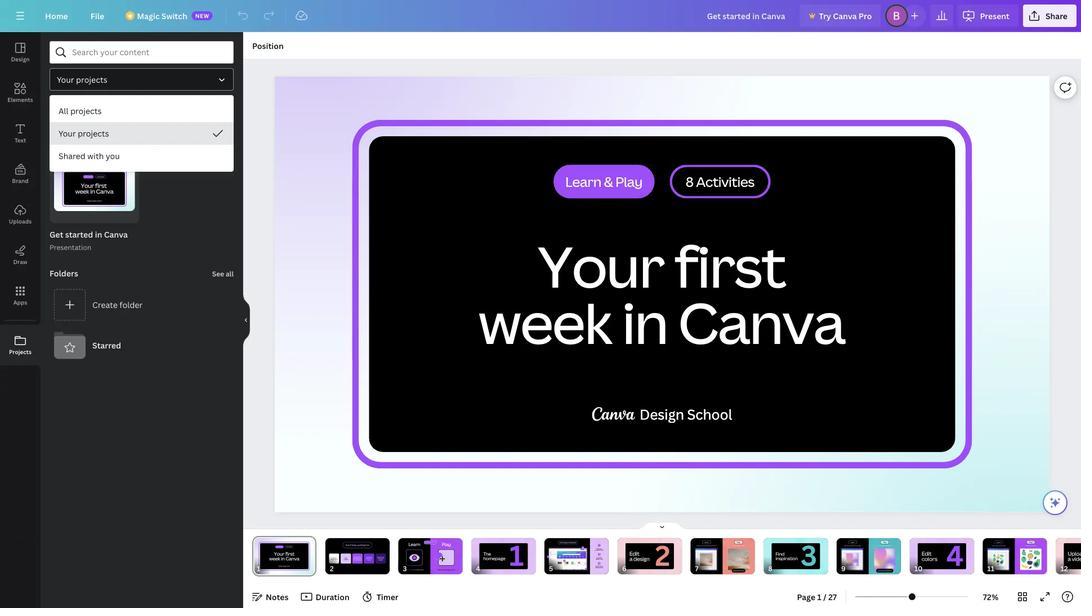Task type: locate. For each thing, give the bounding box(es) containing it.
2
[[655, 536, 670, 574], [582, 546, 583, 549], [599, 553, 600, 556]]

and inside "get inspired with elements and templates"
[[353, 559, 355, 561]]

1 see all from the top
[[212, 138, 234, 148]]

1 right homepage
[[509, 536, 524, 574]]

notes
[[266, 591, 289, 602]]

the
[[483, 551, 491, 557]]

videos
[[367, 559, 371, 561]]

1 horizontal spatial edit
[[629, 550, 639, 557]]

1 of 27
[[112, 213, 134, 220]]

1 horizontal spatial in
[[622, 284, 667, 361]]

how left find
[[844, 545, 846, 546]]

get
[[50, 229, 63, 240], [354, 556, 356, 558]]

1 vertical spatial get
[[354, 556, 356, 558]]

all for all
[[69, 105, 79, 116]]

projects up shared with you
[[78, 128, 109, 139]]

duration button
[[298, 588, 354, 606]]

0 vertical spatial your
[[599, 548, 602, 550]]

with left the you
[[87, 151, 104, 161]]

design up recent
[[596, 558, 600, 560]]

27
[[127, 213, 134, 220], [828, 591, 837, 602]]

find for way
[[331, 557, 334, 559]]

0 horizontal spatial text
[[715, 545, 717, 546]]

design right around at the bottom left
[[344, 558, 348, 560]]

1 horizontal spatial get
[[354, 556, 356, 558]]

2 see all from the top
[[212, 269, 234, 278]]

colors right graphic's
[[1003, 545, 1006, 546]]

2 see all button from the top
[[211, 262, 235, 285]]

the
[[740, 545, 741, 546]]

edit left 4
[[922, 550, 931, 557]]

1 horizontal spatial 27
[[828, 591, 837, 602]]

2 up recent
[[599, 553, 600, 556]]

0 vertical spatial your projects
[[57, 74, 107, 85]]

0 vertical spatial see
[[212, 138, 224, 148]]

new
[[195, 12, 209, 19]]

design
[[859, 545, 861, 546], [633, 555, 649, 563], [596, 558, 600, 560], [344, 558, 348, 560]]

design button
[[0, 32, 41, 73]]

1 horizontal spatial how
[[992, 545, 994, 546]]

a inside find your projects here create a design here find recent designs here
[[601, 557, 602, 559]]

your projects inside button
[[57, 74, 107, 85]]

your up recent
[[599, 548, 602, 550]]

0 horizontal spatial how
[[844, 545, 846, 546]]

text
[[715, 545, 717, 546], [741, 545, 743, 546]]

try left 'pro'
[[819, 10, 831, 21]]

all
[[69, 105, 79, 116], [59, 106, 68, 116]]

to right add
[[857, 545, 858, 546]]

get inspired with elements and templates
[[353, 556, 362, 561]]

2 down hide pages image
[[655, 536, 670, 574]]

27 right of
[[127, 213, 134, 220]]

file button
[[82, 5, 113, 27]]

Page title text field
[[265, 563, 270, 574]]

2 horizontal spatial edit
[[922, 550, 931, 557]]

1 see all button from the top
[[211, 131, 235, 154]]

0 horizontal spatial experiment
[[733, 545, 737, 546]]

try
[[819, 10, 831, 21], [878, 545, 880, 546]]

starred
[[92, 340, 121, 351]]

present button
[[957, 5, 1018, 27]]

your inside find your projects here create a design here find recent designs here
[[599, 548, 602, 550]]

your first
[[538, 228, 785, 304]]

edit right find your projects here create a design here find recent designs here
[[629, 550, 639, 557]]

1 vertical spatial try
[[878, 545, 880, 546]]

a right find your projects here create a design here find recent designs here
[[629, 555, 632, 563]]

all projects button
[[50, 100, 234, 122]]

edit for 4
[[922, 550, 931, 557]]

2 all from the top
[[226, 269, 234, 278]]

vide
[[1072, 555, 1081, 563]]

to left find
[[846, 545, 847, 546]]

collaborate,
[[377, 556, 384, 558]]

your projects
[[57, 74, 107, 85], [59, 128, 109, 139]]

1 vertical spatial your
[[334, 557, 337, 559]]

experiment left swatches
[[1025, 545, 1030, 546]]

projects up designs
[[70, 106, 102, 116]]

1 horizontal spatial all
[[69, 105, 79, 116]]

experiment left the
[[733, 545, 737, 546]]

2 experiment from the left
[[1025, 545, 1030, 546]]

see all button for designs
[[211, 131, 235, 154]]

0 horizontal spatial 27
[[127, 213, 134, 220]]

projects up all projects
[[76, 74, 107, 85]]

page 1 image
[[252, 538, 316, 574]]

edit inside edit colors
[[922, 550, 931, 557]]

how
[[704, 545, 705, 546], [421, 569, 423, 571]]

3 left find your projects here create a design here find recent designs here
[[564, 559, 565, 562]]

and right photos
[[370, 558, 372, 560]]

1 horizontal spatial text
[[741, 545, 743, 546]]

3 right inspiration
[[801, 536, 817, 574]]

Search your content search field
[[72, 42, 226, 63]]

graphics right add
[[853, 545, 857, 546]]

a right around at the bottom left
[[343, 558, 344, 560]]

all projects option
[[50, 100, 234, 122]]

1 vertical spatial create
[[597, 557, 601, 559]]

graphics
[[853, 545, 857, 546], [888, 545, 891, 546]]

file
[[91, 10, 104, 21]]

edit right around at the bottom left
[[345, 557, 347, 559]]

and
[[699, 545, 701, 546], [710, 545, 712, 546], [849, 545, 851, 546], [883, 545, 884, 546], [370, 558, 372, 560], [381, 558, 383, 560], [353, 559, 355, 561], [415, 569, 417, 571], [443, 569, 445, 571]]

0 horizontal spatial your
[[334, 557, 337, 559]]

2 horizontal spatial 3
[[801, 536, 817, 574]]

1 inside 1 of 27 group
[[112, 213, 116, 220]]

get left "inspired"
[[354, 556, 356, 558]]

get for started
[[50, 229, 63, 240]]

0 vertical spatial here
[[601, 549, 604, 551]]

with left elements
[[353, 558, 356, 560]]

0 horizontal spatial in
[[95, 229, 102, 240]]

find inside find inspiration 3
[[775, 551, 784, 557]]

projects
[[76, 74, 107, 85], [70, 106, 102, 116], [78, 128, 109, 139], [595, 549, 600, 551]]

notes button
[[248, 588, 293, 606]]

find your projects here create a design here find recent designs here
[[595, 548, 604, 569]]

see all button for folders
[[211, 262, 235, 285]]

0 vertical spatial colors
[[1003, 545, 1006, 546]]

0 vertical spatial in
[[95, 229, 102, 240]]

learn
[[417, 569, 420, 571]]

1 left of
[[112, 213, 116, 220]]

projects button
[[0, 325, 41, 365]]

with
[[87, 151, 104, 161], [738, 545, 739, 546], [1030, 545, 1032, 546], [369, 556, 372, 558], [353, 558, 356, 560]]

get started in canva presentation
[[50, 229, 128, 252]]

canva assistant image
[[1048, 496, 1062, 510]]

0 vertical spatial get
[[50, 229, 63, 240]]

all for designs
[[226, 138, 234, 148]]

text
[[15, 136, 26, 144]]

how
[[844, 545, 846, 546], [992, 545, 994, 546]]

find inspiration 3
[[775, 536, 817, 574]]

editing
[[885, 545, 888, 546]]

try left adding
[[878, 545, 880, 546]]

1 vertical spatial in
[[622, 284, 667, 361]]

1 how from the left
[[844, 545, 846, 546]]

see all for folders
[[212, 269, 234, 278]]

0 horizontal spatial create
[[92, 299, 118, 310]]

1 horizontal spatial 2
[[599, 553, 600, 556]]

photos
[[366, 558, 370, 560]]

publish
[[378, 559, 383, 561]]

a up recent
[[601, 557, 602, 559]]

1 horizontal spatial create
[[597, 557, 601, 559]]

here
[[601, 549, 604, 551], [600, 558, 603, 560], [600, 567, 603, 569]]

get inside get started in canva presentation
[[50, 229, 63, 240]]

timer
[[376, 591, 398, 602]]

0 vertical spatial 27
[[127, 213, 134, 220]]

2 see from the top
[[212, 269, 224, 278]]

0 horizontal spatial get
[[50, 229, 63, 240]]

0 vertical spatial see all button
[[211, 131, 235, 154]]

a left the vide
[[1068, 555, 1071, 563]]

1 vertical spatial your
[[59, 128, 76, 139]]

and left learn
[[415, 569, 417, 571]]

1 vertical spatial see all button
[[211, 262, 235, 285]]

all for all projects
[[59, 106, 68, 116]]

1 inside the page 1 / 27 button
[[817, 591, 821, 602]]

how right learn
[[421, 569, 423, 571]]

home link
[[36, 5, 77, 27]]

0 horizontal spatial graphics
[[853, 545, 857, 546]]

72%
[[983, 591, 998, 602]]

Design title text field
[[698, 5, 795, 27]]

0 vertical spatial all
[[226, 138, 234, 148]]

text right the
[[741, 545, 743, 546]]

your projects up all projects
[[57, 74, 107, 85]]

get for inspired
[[354, 556, 356, 558]]

find
[[847, 545, 849, 546]]

a
[[858, 545, 858, 546], [998, 545, 999, 546], [629, 555, 632, 563], [1068, 555, 1071, 563], [601, 557, 602, 559], [343, 558, 344, 560], [410, 569, 411, 571]]

1 horizontal spatial how
[[704, 545, 705, 546]]

your inside the find your way around
[[334, 557, 337, 559]]

1 graphics from the left
[[853, 545, 857, 546]]

27 right /
[[828, 591, 837, 602]]

projects up recent
[[595, 549, 600, 551]]

design down hide pages image
[[633, 555, 649, 563]]

1 text from the left
[[715, 545, 717, 546]]

shared
[[59, 151, 85, 161]]

canva
[[833, 10, 857, 21], [104, 229, 128, 240], [678, 284, 845, 361]]

0 horizontal spatial edit a design
[[343, 557, 348, 560]]

with right work
[[369, 556, 372, 558]]

0 horizontal spatial all
[[59, 106, 68, 116]]

how left change
[[992, 545, 994, 546]]

add
[[851, 545, 853, 546]]

1 vertical spatial see all
[[212, 269, 234, 278]]

main menu bar
[[0, 0, 1081, 32]]

0 vertical spatial your
[[57, 74, 74, 85]]

1 vertical spatial colors
[[922, 555, 937, 563]]

1 left /
[[817, 591, 821, 602]]

your projects down all projects
[[59, 128, 109, 139]]

1 all from the top
[[226, 138, 234, 148]]

0 vertical spatial try
[[819, 10, 831, 21]]

edit a design right around at the bottom left
[[343, 557, 348, 560]]

27 inside button
[[828, 591, 837, 602]]

1 vertical spatial your projects
[[59, 128, 109, 139]]

0 vertical spatial create
[[92, 299, 118, 310]]

and right share
[[381, 558, 383, 560]]

0 vertical spatial see all
[[212, 138, 234, 148]]

1 vertical spatial here
[[600, 558, 603, 560]]

share
[[378, 558, 381, 560]]

and left make
[[443, 569, 445, 571]]

time
[[739, 558, 741, 559]]

edit colors
[[922, 550, 937, 563]]

folders
[[50, 268, 78, 279]]

1 of 27 group
[[50, 154, 139, 223]]

0 vertical spatial canva
[[833, 10, 857, 21]]

a right add
[[858, 545, 858, 546]]

0 horizontal spatial try
[[819, 10, 831, 21]]

find inside the find your way around
[[331, 557, 334, 559]]

1 vertical spatial how
[[421, 569, 423, 571]]

brand button
[[0, 154, 41, 194]]

your projects option
[[50, 122, 234, 145]]

share button
[[1023, 5, 1076, 27]]

1 vertical spatial see
[[212, 269, 224, 278]]

recent
[[599, 565, 603, 567]]

and left templates
[[353, 559, 355, 561]]

experiment
[[733, 545, 737, 546], [1025, 545, 1030, 546]]

1 vertical spatial canva
[[104, 229, 128, 240]]

1 see from the top
[[212, 138, 224, 148]]

to down it's
[[736, 559, 737, 560]]

graphics right editing
[[888, 545, 891, 546]]

interact
[[438, 569, 443, 571]]

with left the
[[738, 545, 739, 546]]

1 horizontal spatial edit a design
[[629, 550, 649, 563]]

0 vertical spatial how
[[704, 545, 705, 546]]

0 horizontal spatial how
[[421, 569, 423, 571]]

create left folder
[[92, 299, 118, 310]]

side panel tab list
[[0, 32, 41, 365]]

2 graphics from the left
[[888, 545, 891, 546]]

text right resize
[[715, 545, 717, 546]]

1 horizontal spatial graphics
[[888, 545, 891, 546]]

your for here
[[599, 548, 602, 550]]

1 vertical spatial all
[[226, 269, 234, 278]]

your right way
[[334, 557, 337, 559]]

create inside find your projects here create a design here find recent designs here
[[597, 557, 601, 559]]

create up recent
[[597, 557, 601, 559]]

get inside "get inspired with elements and templates"
[[354, 556, 356, 558]]

all for folders
[[226, 269, 234, 278]]

switch
[[161, 10, 187, 21]]

1 horizontal spatial colors
[[1003, 545, 1006, 546]]

edit a design down hide pages image
[[629, 550, 649, 563]]

2 how from the left
[[992, 545, 994, 546]]

elements button
[[0, 73, 41, 113]]

apps button
[[0, 275, 41, 316]]

1 vertical spatial 27
[[828, 591, 837, 602]]

0 horizontal spatial colors
[[922, 555, 937, 563]]

see all
[[212, 138, 234, 148], [212, 269, 234, 278]]

week in canva
[[478, 284, 845, 361]]

to inside it's time to explore
[[736, 559, 737, 560]]

see for designs
[[212, 138, 224, 148]]

how right watch
[[704, 545, 705, 546]]

learn
[[408, 541, 420, 548]]

projects inside find your projects here create a design here find recent designs here
[[595, 549, 600, 551]]

1 horizontal spatial your
[[599, 548, 602, 550]]

1 horizontal spatial experiment
[[1025, 545, 1030, 546]]

3
[[801, 536, 817, 574], [564, 559, 565, 562], [599, 562, 600, 565]]

3 up recent
[[599, 562, 600, 565]]

all inside option
[[59, 106, 68, 116]]

get up presentation
[[50, 229, 63, 240]]

2 left find your projects here create a design here find recent designs here
[[582, 546, 583, 549]]

colors left 4
[[922, 555, 937, 563]]

resize
[[712, 545, 715, 546]]



Task type: describe. For each thing, give the bounding box(es) containing it.
to left the add,
[[705, 545, 706, 546]]

your for around
[[334, 557, 337, 559]]

shared with you button
[[50, 145, 234, 167]]

create folder button
[[50, 285, 234, 325]]

/
[[823, 591, 826, 602]]

find for projects
[[596, 548, 599, 550]]

starred button
[[50, 325, 234, 366]]

position button
[[248, 37, 288, 55]]

inspired
[[356, 556, 361, 558]]

2 text from the left
[[741, 545, 743, 546]]

hide pages image
[[635, 521, 689, 530]]

projects inside your projects button
[[76, 74, 107, 85]]

27 inside group
[[127, 213, 134, 220]]

the homepage 1
[[483, 536, 524, 574]]

see for folders
[[212, 269, 224, 278]]

folder
[[120, 299, 143, 310]]

and right click
[[699, 545, 701, 546]]

and right adding
[[883, 545, 884, 546]]

box
[[743, 545, 745, 546]]

shared with you
[[59, 151, 120, 161]]

72% button
[[972, 588, 1009, 606]]

canva inside button
[[833, 10, 857, 21]]

uploads
[[9, 217, 32, 225]]

page 1 / 27 button
[[793, 588, 841, 606]]

your inside button
[[57, 74, 74, 85]]

all button
[[50, 100, 98, 121]]

and left add
[[849, 545, 851, 546]]

try inside button
[[819, 10, 831, 21]]

2 vertical spatial your
[[538, 228, 664, 304]]

it's
[[736, 558, 738, 559]]

video
[[411, 569, 414, 571]]

your projects inside button
[[59, 128, 109, 139]]

magic switch
[[137, 10, 187, 21]]

presentation
[[50, 243, 91, 252]]

it
[[449, 569, 450, 571]]

0 horizontal spatial 3
[[564, 559, 565, 562]]

canva inside get started in canva presentation
[[104, 229, 128, 240]]

2 vertical spatial here
[[600, 567, 603, 569]]

uploads button
[[0, 194, 41, 235]]

happen
[[450, 569, 455, 571]]

with inside work with photos and videos
[[369, 556, 372, 558]]

edit
[[709, 545, 710, 546]]

watch
[[701, 545, 703, 546]]

how for how to change a graphic's colors experiment with swatches
[[992, 545, 994, 546]]

designs
[[50, 137, 80, 148]]

play
[[442, 541, 451, 548]]

apps
[[13, 298, 27, 306]]

in inside get started in canva presentation
[[95, 229, 102, 240]]

and inside work with photos and videos
[[370, 558, 372, 560]]

inspiration
[[775, 555, 798, 562]]

how to find and add graphics to a design try adding and editing graphics
[[844, 545, 891, 546]]

hide image
[[243, 293, 250, 347]]

your projects button
[[50, 122, 234, 145]]

elements
[[356, 558, 361, 560]]

your inside button
[[59, 128, 76, 139]]

2 vertical spatial canva
[[678, 284, 845, 361]]

present
[[980, 10, 1009, 21]]

a right change
[[998, 545, 999, 546]]

uploa
[[1068, 550, 1081, 557]]

week
[[478, 284, 611, 361]]

click
[[697, 545, 699, 546]]

design right add
[[859, 545, 861, 546]]

share
[[1045, 10, 1067, 21]]

change
[[995, 545, 998, 546]]

explore
[[738, 559, 742, 560]]

design inside find your projects here create a design here find recent designs here
[[596, 558, 600, 560]]

1 right the homepage 1
[[548, 556, 548, 558]]

0 horizontal spatial edit
[[345, 557, 347, 559]]

magic
[[137, 10, 160, 21]]

find your way around
[[331, 557, 337, 560]]

Select ownership filter button
[[50, 68, 234, 91]]

collaborate, share and publish
[[377, 556, 384, 561]]

graphic's
[[999, 545, 1003, 546]]

started
[[65, 229, 93, 240]]

edit for 2
[[629, 550, 639, 557]]

around
[[333, 558, 337, 560]]

create inside create folder button
[[92, 299, 118, 310]]

duration
[[316, 591, 349, 602]]

find for 3
[[775, 551, 784, 557]]

projects
[[9, 348, 32, 356]]

work with photos and videos
[[366, 556, 372, 561]]

work
[[366, 556, 369, 558]]

projects inside your projects button
[[78, 128, 109, 139]]

1 up find your projects here create a design here find recent designs here
[[599, 544, 600, 547]]

1 experiment from the left
[[733, 545, 737, 546]]

click and watch how to add, edit and resize text experiment with the text box
[[697, 545, 745, 546]]

home
[[45, 10, 68, 21]]

4
[[946, 536, 964, 574]]

page
[[797, 591, 815, 602]]

first
[[674, 228, 785, 304]]

shared with you option
[[50, 145, 234, 167]]

uploa a vide
[[1068, 550, 1081, 563]]

with inside "button"
[[87, 151, 104, 161]]

try canva pro
[[819, 10, 872, 21]]

way
[[331, 558, 333, 560]]

text button
[[0, 113, 41, 154]]

0 horizontal spatial 2
[[582, 546, 583, 549]]

make
[[446, 569, 449, 571]]

watch
[[406, 569, 410, 571]]

1 horizontal spatial 3
[[599, 562, 600, 565]]

1 horizontal spatial try
[[878, 545, 880, 546]]

with left swatches
[[1030, 545, 1032, 546]]

and inside collaborate, share and publish
[[381, 558, 383, 560]]

you
[[106, 151, 120, 161]]

how to change a graphic's colors experiment with swatches
[[992, 545, 1036, 546]]

and right edit
[[710, 545, 712, 546]]

homepage
[[483, 555, 505, 562]]

designs
[[595, 567, 600, 569]]

pro
[[859, 10, 872, 21]]

design
[[11, 55, 30, 63]]

timer button
[[358, 588, 403, 606]]

a inside uploa a vide
[[1068, 555, 1071, 563]]

select ownership filter list box
[[50, 100, 234, 167]]

to left change
[[994, 545, 995, 546]]

draw
[[13, 258, 27, 265]]

add,
[[707, 545, 708, 546]]

create folder
[[92, 299, 143, 310]]

a left video
[[410, 569, 411, 571]]

try canva pro button
[[800, 5, 881, 27]]

2 horizontal spatial 2
[[655, 536, 670, 574]]

see all for designs
[[212, 138, 234, 148]]

get started in canva group
[[50, 154, 139, 253]]

projects inside all projects 'button'
[[70, 106, 102, 116]]

with inside "get inspired with elements and templates"
[[353, 558, 356, 560]]

swatches
[[1032, 545, 1036, 546]]

how for how to find and add graphics to a design try adding and editing graphics
[[844, 545, 846, 546]]



Task type: vqa. For each thing, say whether or not it's contained in the screenshot.
Shared with you "option"
yes



